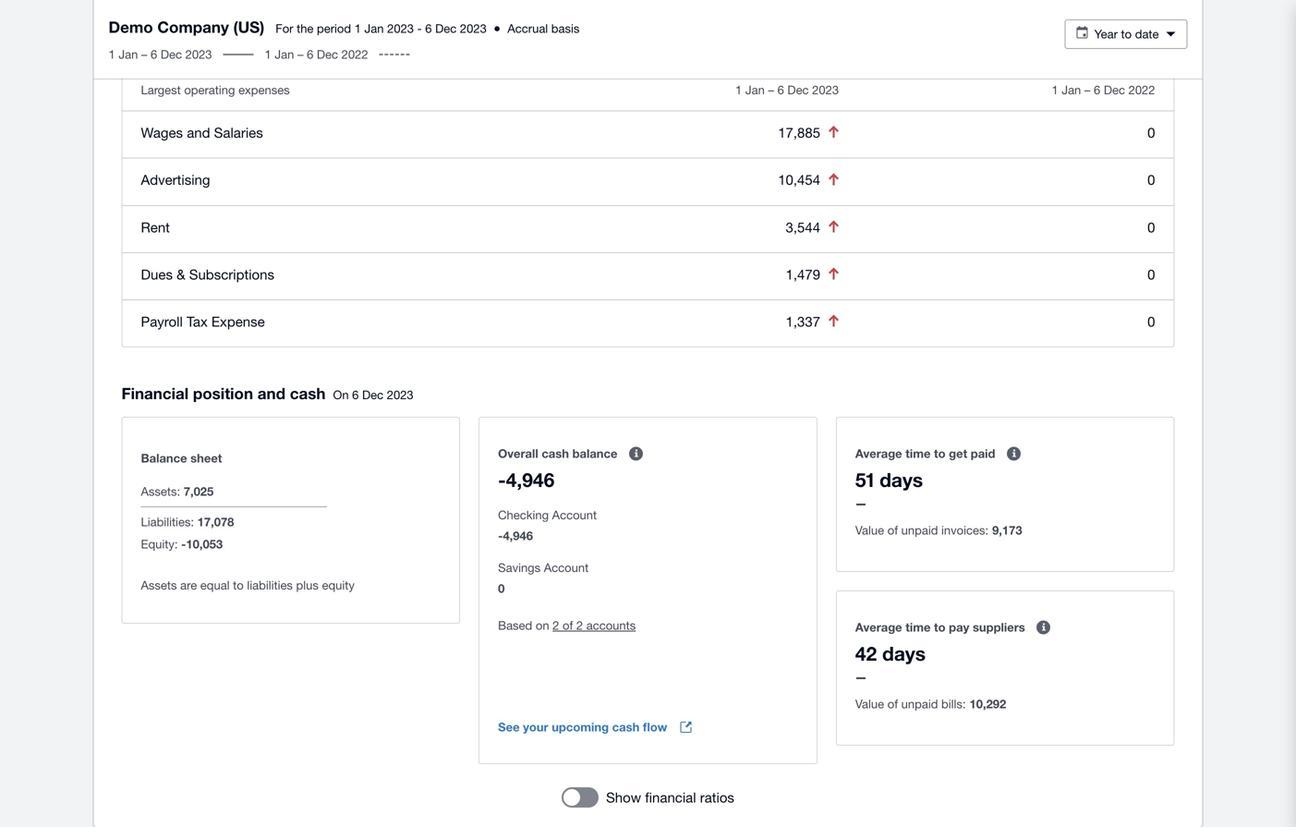 Task type: describe. For each thing, give the bounding box(es) containing it.
year to date
[[1095, 27, 1160, 41]]

to inside popup button
[[1122, 27, 1132, 41]]

0 for 3,544
[[1148, 219, 1156, 235]]

overall
[[498, 446, 539, 461]]

to left get
[[935, 446, 946, 461]]

tax
[[187, 313, 208, 330]]

expenses
[[239, 83, 290, 97]]

expense
[[212, 313, 265, 330]]

flow
[[643, 720, 668, 734]]

time for 42 days
[[906, 620, 931, 635]]

negative sentiment image for 3,544
[[829, 220, 839, 232]]

for every
[[141, 5, 194, 19]]

year to date button
[[1065, 19, 1188, 49]]

company
[[157, 18, 229, 36]]

2022 for largest operating expenses
[[1129, 83, 1156, 97]]

demo
[[109, 18, 153, 36]]

savings
[[498, 561, 541, 575]]

wages
[[141, 124, 183, 141]]

an
[[305, 5, 318, 19]]

negative sentiment image for 1,337
[[829, 315, 839, 327]]

average
[[321, 5, 364, 19]]

average for 51
[[856, 446, 903, 461]]

of up for the period 1 jan 2023 - 6 dec 2023  ●  accrual basis
[[413, 5, 423, 19]]

sales
[[225, 5, 252, 19]]

2023 inside financial position and cash on 6 dec 2023
[[387, 388, 414, 402]]

value for 42
[[856, 697, 885, 711]]

51 days
[[856, 468, 924, 491]]

to left pay
[[935, 620, 946, 635]]

10,292
[[970, 697, 1007, 711]]

2022 for 1 jan
[[342, 47, 368, 61]]

demo company (us)
[[109, 18, 265, 36]]

17,078
[[197, 515, 234, 529]]

pay
[[949, 620, 970, 635]]

1 jan – 6 dec 2023 inside largest operating expenses 'element'
[[736, 83, 839, 97]]

advertising
[[141, 172, 210, 188]]

basis
[[552, 21, 580, 36]]

1,479
[[786, 266, 821, 282]]

average time to pay suppliers
[[856, 620, 1026, 635]]

revenue,
[[256, 5, 302, 19]]

1,479 link
[[786, 266, 821, 282]]

cash for and
[[290, 384, 326, 403]]

financial
[[645, 789, 697, 806]]

are
[[180, 578, 197, 592]]

1 horizontal spatial cash
[[542, 446, 569, 461]]

invoices:
[[942, 523, 989, 537]]

value of unpaid bills: 10,292
[[856, 697, 1007, 711]]

dec down year
[[1104, 83, 1126, 97]]

7,025
[[184, 484, 214, 499]]

on
[[333, 388, 349, 402]]

0 link for 1,479
[[1148, 266, 1156, 282]]

position
[[193, 384, 253, 403]]

net
[[368, 5, 384, 19]]

see
[[498, 720, 520, 734]]

bills:
[[942, 697, 966, 711]]

on
[[536, 618, 550, 633]]

cash for upcoming
[[613, 720, 640, 734]]

assets
[[141, 578, 177, 592]]

for the period 1 jan 2023 - 6 dec 2023  ●  accrual basis
[[276, 21, 580, 36]]

3,544 link
[[786, 219, 821, 235]]

1 horizontal spatial and
[[258, 384, 286, 403]]

balance
[[141, 451, 187, 465]]

upcoming
[[552, 720, 609, 734]]

and inside largest operating expenses 'element'
[[187, 124, 210, 141]]

days for 51 days
[[880, 468, 924, 491]]

days for 42 days
[[883, 642, 926, 665]]

accounts
[[587, 618, 636, 633]]

for for for the period 1 jan 2023 - 6 dec 2023  ●  accrual basis
[[276, 21, 293, 36]]

2023 down company on the left
[[185, 47, 212, 61]]

equal
[[200, 578, 230, 592]]

overall cash balance
[[498, 446, 618, 461]]

checking
[[498, 508, 549, 522]]

dec up the 17,885 link
[[788, 83, 809, 97]]

loss
[[388, 5, 409, 19]]

date
[[1136, 27, 1160, 41]]

dec left accrual
[[436, 21, 457, 36]]

see your upcoming cash flow
[[498, 720, 668, 734]]

negative sentiment image for 1,479
[[829, 268, 839, 280]]

checking account -4,946
[[498, 508, 597, 543]]

- inside the liabilities: 17,078 equity: -10,053
[[181, 537, 186, 551]]

assets:
[[141, 484, 180, 499]]

0 link for 10,454
[[1148, 172, 1156, 188]]

show financial ratios
[[606, 789, 735, 806]]

1 jan – 6 dec 2022 for largest operating expenses
[[1052, 83, 1156, 97]]

0 vertical spatial 4,946
[[506, 468, 555, 491]]

&
[[177, 266, 185, 282]]

2023 down loss
[[387, 21, 414, 36]]

10,053
[[186, 537, 223, 551]]

negative sentiment image for 17,885
[[829, 126, 839, 138]]

dec down period
[[317, 47, 338, 61]]

more information image for 51
[[996, 435, 1033, 472]]

51
[[856, 468, 875, 491]]

17,885
[[778, 124, 821, 141]]

2 2 from the left
[[577, 618, 583, 633]]

unpaid for 42 days
[[902, 697, 939, 711]]



Task type: vqa. For each thing, say whether or not it's contained in the screenshot.
Value
yes



Task type: locate. For each thing, give the bounding box(es) containing it.
every
[[162, 5, 191, 19]]

1 vertical spatial days
[[883, 642, 926, 665]]

6 inside financial position and cash on 6 dec 2023
[[352, 388, 359, 402]]

paid
[[971, 446, 996, 461]]

2023 inside largest operating expenses 'element'
[[813, 83, 839, 97]]

average up 51 days
[[856, 446, 903, 461]]

0 vertical spatial 1 jan – 6 dec 2022
[[265, 47, 368, 61]]

dec down demo company (us)
[[161, 47, 182, 61]]

1 vertical spatial value
[[856, 697, 885, 711]]

cash inside see your upcoming cash flow button
[[613, 720, 640, 734]]

1 time from the top
[[906, 446, 931, 461]]

ratios
[[700, 789, 735, 806]]

4,946 down checking
[[503, 529, 533, 543]]

value down 51
[[856, 523, 885, 537]]

- right equity:
[[181, 537, 186, 551]]

account for savings
[[544, 561, 589, 575]]

cash left the 'on'
[[290, 384, 326, 403]]

equity:
[[141, 537, 178, 551]]

0 for 1,337
[[1148, 313, 1156, 330]]

4 0 link from the top
[[1148, 266, 1156, 282]]

4,946 inside the checking account -4,946
[[503, 529, 533, 543]]

and right position
[[258, 384, 286, 403]]

of left sales
[[211, 5, 222, 19]]

0 vertical spatial unpaid
[[902, 523, 939, 537]]

2023 right the 'on'
[[387, 388, 414, 402]]

account right checking
[[552, 508, 597, 522]]

2023 left accrual
[[460, 21, 487, 36]]

sheet
[[191, 451, 222, 465]]

1 vertical spatial account
[[544, 561, 589, 575]]

0 horizontal spatial for
[[141, 5, 159, 19]]

0 vertical spatial time
[[906, 446, 931, 461]]

2 horizontal spatial cash
[[613, 720, 640, 734]]

1 jan – 6 dec 2022
[[265, 47, 368, 61], [1052, 83, 1156, 97]]

1 jan – 6 dec 2022 inside largest operating expenses 'element'
[[1052, 83, 1156, 97]]

2022 inside largest operating expenses 'element'
[[1129, 83, 1156, 97]]

to right equal
[[233, 578, 244, 592]]

financial position and cash on 6 dec 2023
[[122, 384, 414, 403]]

average
[[856, 446, 903, 461], [856, 620, 903, 635]]

1 vertical spatial 1 jan – 6 dec 2022
[[1052, 83, 1156, 97]]

0 vertical spatial and
[[187, 124, 210, 141]]

2022
[[342, 47, 368, 61], [1129, 83, 1156, 97]]

equity
[[322, 578, 355, 592]]

0 horizontal spatial 2022
[[342, 47, 368, 61]]

10,454 link
[[778, 172, 821, 188]]

2023 up 17,885
[[813, 83, 839, 97]]

1 0 link from the top
[[1148, 124, 1156, 141]]

year
[[1095, 27, 1118, 41]]

of down 51 days
[[888, 523, 899, 537]]

balance sheet
[[141, 451, 222, 465]]

jan
[[365, 21, 384, 36], [119, 47, 138, 61], [275, 47, 294, 61], [746, 83, 765, 97], [1062, 83, 1082, 97]]

0 vertical spatial for
[[141, 5, 159, 19]]

6
[[425, 21, 432, 36], [151, 47, 157, 61], [307, 47, 314, 61], [778, 83, 785, 97], [1094, 83, 1101, 97], [352, 388, 359, 402]]

0 vertical spatial average
[[856, 446, 903, 461]]

time
[[906, 446, 931, 461], [906, 620, 931, 635]]

for for for every
[[141, 5, 159, 19]]

0 horizontal spatial 1 jan – 6 dec 2022
[[265, 47, 368, 61]]

of right on
[[563, 618, 573, 633]]

account down the checking account -4,946
[[544, 561, 589, 575]]

0 link for 17,885
[[1148, 124, 1156, 141]]

subscriptions
[[189, 266, 275, 282]]

liabilities
[[247, 578, 293, 592]]

of down 42 days
[[888, 697, 899, 711]]

–
[[141, 47, 147, 61], [298, 47, 304, 61], [769, 83, 775, 97], [1085, 83, 1091, 97]]

1
[[355, 21, 361, 36], [109, 47, 115, 61], [265, 47, 272, 61], [736, 83, 743, 97], [1052, 83, 1059, 97]]

2
[[553, 618, 560, 633], [577, 618, 583, 633]]

assets: 7,025
[[141, 484, 214, 499]]

more information image
[[1026, 609, 1063, 646]]

payroll
[[141, 313, 183, 330]]

dec inside financial position and cash on 6 dec 2023
[[362, 388, 384, 402]]

0 vertical spatial days
[[880, 468, 924, 491]]

0 for 17,885
[[1148, 124, 1156, 141]]

2 of 2 accounts button
[[553, 615, 636, 637]]

average time to get paid
[[856, 446, 996, 461]]

savings account 0 based on 2 of 2 accounts
[[498, 561, 636, 633]]

9,173
[[993, 523, 1023, 537]]

1 horizontal spatial 2
[[577, 618, 583, 633]]

unpaid left bills:
[[902, 697, 939, 711]]

account for checking
[[552, 508, 597, 522]]

salaries
[[214, 124, 263, 141]]

0 horizontal spatial 2
[[553, 618, 560, 633]]

0 vertical spatial 1 jan – 6 dec 2023
[[109, 47, 212, 61]]

- down the overall
[[498, 468, 506, 491]]

2 0 link from the top
[[1148, 172, 1156, 188]]

accrual
[[508, 21, 548, 36]]

value down 42
[[856, 697, 885, 711]]

dec right the 'on'
[[362, 388, 384, 402]]

1 vertical spatial unpaid
[[902, 697, 939, 711]]

of inside savings account 0 based on 2 of 2 accounts
[[563, 618, 573, 633]]

1 jan – 6 dec 2023 up the 17,885 link
[[736, 83, 839, 97]]

operating
[[184, 83, 235, 97]]

suppliers
[[973, 620, 1026, 635]]

to
[[1122, 27, 1132, 41], [935, 446, 946, 461], [233, 578, 244, 592], [935, 620, 946, 635]]

wages and salaries
[[141, 124, 263, 141]]

and right wages
[[187, 124, 210, 141]]

get
[[949, 446, 968, 461]]

show
[[606, 789, 642, 806]]

1,337 link
[[786, 313, 821, 330]]

0 horizontal spatial more information image
[[618, 435, 655, 472]]

to right year
[[1122, 27, 1132, 41]]

1 jan – 6 dec 2022 for 1 jan
[[265, 47, 368, 61]]

1 vertical spatial cash
[[542, 446, 569, 461]]

0 vertical spatial cash
[[290, 384, 326, 403]]

1 average from the top
[[856, 446, 903, 461]]

see your upcoming cash flow button
[[484, 709, 708, 746]]

unpaid
[[902, 523, 939, 537], [902, 697, 939, 711]]

1 vertical spatial 2022
[[1129, 83, 1156, 97]]

liabilities:
[[141, 515, 194, 529]]

2 time from the top
[[906, 620, 931, 635]]

time up 42 days
[[906, 620, 931, 635]]

payroll tax expense
[[141, 313, 265, 330]]

1 unpaid from the top
[[902, 523, 939, 537]]

for down 'revenue,'
[[276, 21, 293, 36]]

value for 51
[[856, 523, 885, 537]]

cash
[[290, 384, 326, 403], [542, 446, 569, 461], [613, 720, 640, 734]]

2022 down period
[[342, 47, 368, 61]]

1 2 from the left
[[553, 618, 560, 633]]

42
[[856, 642, 877, 665]]

negative sentiment image right 3,544
[[829, 220, 839, 232]]

largest
[[141, 83, 181, 97]]

of
[[211, 5, 222, 19], [413, 5, 423, 19], [888, 523, 899, 537], [563, 618, 573, 633], [888, 697, 899, 711]]

1 value from the top
[[856, 523, 885, 537]]

1 horizontal spatial more information image
[[996, 435, 1033, 472]]

negative sentiment image
[[829, 126, 839, 138], [829, 220, 839, 232], [829, 268, 839, 280], [829, 315, 839, 327]]

dues
[[141, 266, 173, 282]]

0 horizontal spatial and
[[187, 124, 210, 141]]

dues & subscriptions
[[141, 266, 275, 282]]

plus
[[296, 578, 319, 592]]

3 0 link from the top
[[1148, 219, 1156, 235]]

1 vertical spatial for
[[276, 21, 293, 36]]

2 negative sentiment image from the top
[[829, 220, 839, 232]]

0 link for 1,337
[[1148, 313, 1156, 330]]

cash left flow at the bottom of page
[[613, 720, 640, 734]]

liabilities: 17,078 equity: -10,053
[[141, 515, 234, 551]]

4,946 down the overall
[[506, 468, 555, 491]]

dec
[[436, 21, 457, 36], [161, 47, 182, 61], [317, 47, 338, 61], [788, 83, 809, 97], [1104, 83, 1126, 97], [362, 388, 384, 402]]

2 unpaid from the top
[[902, 697, 939, 711]]

3,544
[[786, 219, 821, 235]]

1 jan – 6 dec 2022 down the
[[265, 47, 368, 61]]

unpaid for 51 days
[[902, 523, 939, 537]]

for
[[141, 5, 159, 19], [276, 21, 293, 36]]

(us)
[[233, 18, 265, 36]]

0 inside savings account 0 based on 2 of 2 accounts
[[498, 581, 505, 596]]

17,885 link
[[778, 124, 821, 141]]

1 horizontal spatial for
[[276, 21, 293, 36]]

for left every
[[141, 5, 159, 19]]

negative sentiment image right the 17,885 link
[[829, 126, 839, 138]]

account inside savings account 0 based on 2 of 2 accounts
[[544, 561, 589, 575]]

2 value from the top
[[856, 697, 885, 711]]

days right 42
[[883, 642, 926, 665]]

average for 42
[[856, 620, 903, 635]]

rent
[[141, 219, 170, 235]]

days
[[880, 468, 924, 491], [883, 642, 926, 665]]

1 jan – 6 dec 2023 up largest
[[109, 47, 212, 61]]

0 vertical spatial 2022
[[342, 47, 368, 61]]

1 more information image from the left
[[618, 435, 655, 472]]

2022 down date
[[1129, 83, 1156, 97]]

days down average time to get paid
[[880, 468, 924, 491]]

largest operating expenses
[[141, 83, 290, 97]]

1,337
[[786, 313, 821, 330]]

0 for 1,479
[[1148, 266, 1156, 282]]

time up 51 days
[[906, 446, 931, 461]]

assets are equal to liabilities plus equity
[[141, 578, 355, 592]]

42 days
[[856, 642, 926, 665]]

2 left accounts
[[577, 618, 583, 633]]

0 link
[[1148, 124, 1156, 141], [1148, 172, 1156, 188], [1148, 219, 1156, 235], [1148, 266, 1156, 282], [1148, 313, 1156, 330]]

1 vertical spatial 1 jan – 6 dec 2023
[[736, 83, 839, 97]]

of sales revenue, an average net loss of
[[208, 5, 427, 19]]

4 negative sentiment image from the top
[[829, 315, 839, 327]]

1 horizontal spatial 2022
[[1129, 83, 1156, 97]]

financial
[[122, 384, 189, 403]]

2 more information image from the left
[[996, 435, 1033, 472]]

0 for 10,454
[[1148, 172, 1156, 188]]

the
[[297, 21, 314, 36]]

cash right the overall
[[542, 446, 569, 461]]

2 right on
[[553, 618, 560, 633]]

largest operating expenses element
[[122, 70, 1174, 347]]

0 horizontal spatial 1 jan – 6 dec 2023
[[109, 47, 212, 61]]

value
[[856, 523, 885, 537], [856, 697, 885, 711]]

0 horizontal spatial cash
[[290, 384, 326, 403]]

0
[[1148, 124, 1156, 141], [1148, 172, 1156, 188], [1148, 219, 1156, 235], [1148, 266, 1156, 282], [1148, 313, 1156, 330], [498, 581, 505, 596]]

your
[[523, 720, 549, 734]]

based
[[498, 618, 533, 633]]

negative sentiment image right the 1,479 link
[[829, 268, 839, 280]]

5 0 link from the top
[[1148, 313, 1156, 330]]

2 vertical spatial cash
[[613, 720, 640, 734]]

1 vertical spatial 4,946
[[503, 529, 533, 543]]

0 vertical spatial value
[[856, 523, 885, 537]]

more information image
[[618, 435, 655, 472], [996, 435, 1033, 472]]

1 vertical spatial and
[[258, 384, 286, 403]]

10,454
[[778, 172, 821, 188]]

1 jan – 6 dec 2023
[[109, 47, 212, 61], [736, 83, 839, 97]]

- inside the checking account -4,946
[[498, 529, 503, 543]]

- right period
[[417, 21, 422, 36]]

1 horizontal spatial 1 jan – 6 dec 2023
[[736, 83, 839, 97]]

negative sentiment image
[[829, 173, 839, 185]]

negative sentiment image right 1,337 link
[[829, 315, 839, 327]]

0 vertical spatial account
[[552, 508, 597, 522]]

value of unpaid invoices: 9,173
[[856, 523, 1023, 537]]

0 link for 3,544
[[1148, 219, 1156, 235]]

account inside the checking account -4,946
[[552, 508, 597, 522]]

1 vertical spatial time
[[906, 620, 931, 635]]

1 horizontal spatial 1 jan – 6 dec 2022
[[1052, 83, 1156, 97]]

time for 51 days
[[906, 446, 931, 461]]

unpaid left 'invoices:'
[[902, 523, 939, 537]]

-
[[417, 21, 422, 36], [498, 468, 506, 491], [498, 529, 503, 543], [181, 537, 186, 551]]

- down checking
[[498, 529, 503, 543]]

3 negative sentiment image from the top
[[829, 268, 839, 280]]

1 negative sentiment image from the top
[[829, 126, 839, 138]]

average up 42 days
[[856, 620, 903, 635]]

1 jan – 6 dec 2022 down year
[[1052, 83, 1156, 97]]

2 average from the top
[[856, 620, 903, 635]]

more information image for -4,946
[[618, 435, 655, 472]]

1 vertical spatial average
[[856, 620, 903, 635]]



